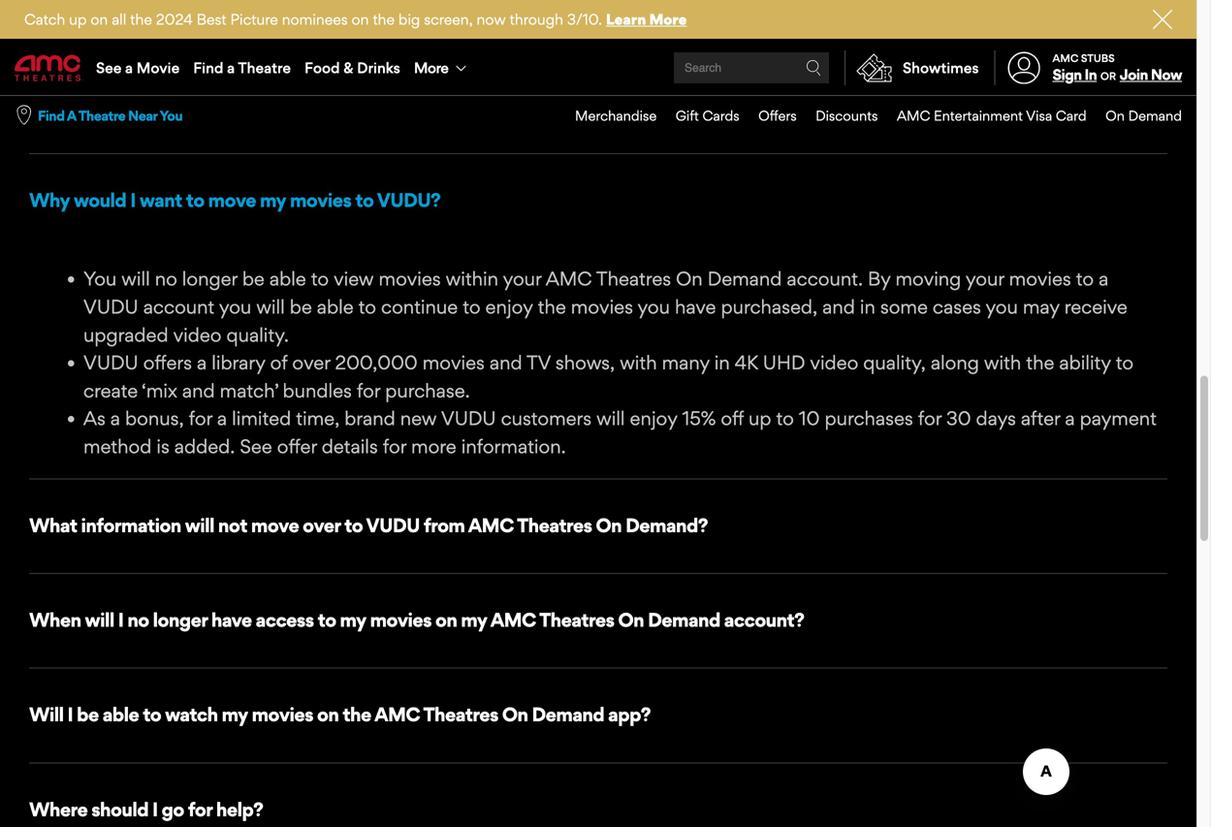 Task type: locate. For each thing, give the bounding box(es) containing it.
merchandise link
[[556, 96, 657, 136]]

to down the within
[[463, 291, 481, 314]]

1 vertical spatial move
[[208, 184, 256, 208]]

0 vertical spatial move
[[109, 87, 157, 110]]

over up bundles at the left top of page
[[292, 347, 330, 370]]

shows,
[[556, 347, 615, 370]]

in left 4k
[[715, 347, 730, 370]]

and right 'mix
[[182, 375, 215, 398]]

able down view
[[317, 291, 354, 314]]

you up many
[[638, 291, 670, 314]]

when will i no longer have access to my movies on my amc theatres on demand account?
[[29, 604, 804, 628]]

more down screen,
[[414, 59, 449, 77]]

1 horizontal spatial with
[[985, 347, 1022, 370]]

0 vertical spatial able
[[270, 263, 306, 286]]

1 horizontal spatial no
[[155, 263, 177, 286]]

be
[[242, 263, 265, 286], [290, 291, 312, 314], [77, 699, 99, 722]]

2 vertical spatial move
[[251, 510, 299, 533]]

more right learn
[[650, 10, 687, 28]]

0 horizontal spatial in
[[715, 347, 730, 370]]

gift cards
[[676, 107, 740, 124]]

amc
[[1053, 52, 1079, 64], [897, 107, 931, 124], [546, 263, 592, 286], [469, 510, 514, 533], [491, 604, 536, 628], [375, 699, 420, 722]]

you right near
[[160, 107, 183, 124]]

more inside button
[[414, 59, 449, 77]]

2024
[[156, 10, 193, 28]]

will up account
[[122, 263, 150, 286]]

1 horizontal spatial theatre
[[238, 59, 291, 77]]

by
[[868, 263, 891, 286]]

enjoy left 15%
[[630, 403, 678, 426]]

have inside you will no longer be able to view movies within your amc theatres on demand account. by moving your movies to a vudu account you will be able to continue to enjoy the movies you have purchased, and in some cases you may receive upgraded video quality. vudu offers a library of over 200,000 movies and tv shows, with many in 4k uhd video quality, along with the ability to create 'mix and match' bundles for purchase. as a bonus, for a limited time, brand new vudu customers will enjoy 15% off up to 10 purchases for 30 days after a payment method is added. see offer details for more information.
[[675, 291, 716, 314]]

a right as
[[110, 403, 120, 426]]

enjoy down the within
[[486, 291, 533, 314]]

amc inside 'amc entertainment visa card' link
[[897, 107, 931, 124]]

amc logo image
[[15, 55, 82, 81], [15, 55, 82, 81]]

up right catch
[[69, 10, 87, 28]]

1 vertical spatial and
[[490, 347, 523, 370]]

theatre inside 'menu'
[[238, 59, 291, 77]]

2 vertical spatial be
[[77, 699, 99, 722]]

movies
[[191, 87, 252, 110], [290, 184, 352, 208], [379, 263, 441, 286], [1010, 263, 1072, 286], [571, 291, 633, 314], [423, 347, 485, 370], [370, 604, 432, 628], [252, 699, 313, 722]]

'mix
[[142, 375, 177, 398]]

will right when
[[85, 604, 114, 628]]

vudu
[[83, 291, 138, 314], [83, 347, 138, 370], [441, 403, 496, 426], [366, 510, 420, 533]]

over
[[292, 347, 330, 370], [303, 510, 341, 533]]

0 horizontal spatial theatre
[[78, 107, 125, 124]]

1 vertical spatial have
[[211, 604, 252, 628]]

0 vertical spatial over
[[292, 347, 330, 370]]

find a theatre near you button
[[38, 106, 183, 125]]

0 horizontal spatial be
[[77, 699, 99, 722]]

your up the cases
[[966, 263, 1005, 286]]

0 vertical spatial longer
[[182, 263, 237, 286]]

theatre right a
[[78, 107, 125, 124]]

payment
[[1080, 403, 1157, 426]]

find inside "button"
[[38, 107, 65, 124]]

continue
[[381, 291, 458, 314]]

over inside you will no longer be able to view movies within your amc theatres on demand account. by moving your movies to a vudu account you will be able to continue to enjoy the movies you have purchased, and in some cases you may receive upgraded video quality. vudu offers a library of over 200,000 movies and tv shows, with many in 4k uhd video quality, along with the ability to create 'mix and match' bundles for purchase. as a bonus, for a limited time, brand new vudu customers will enjoy 15% off up to 10 purchases for 30 days after a payment method is added. see offer details for more information.
[[292, 347, 330, 370]]

longer up watch
[[153, 604, 208, 628]]

0 horizontal spatial with
[[620, 347, 657, 370]]

for
[[357, 375, 380, 398], [189, 403, 212, 426], [918, 403, 942, 426], [383, 431, 407, 454], [188, 794, 212, 817]]

1 horizontal spatial able
[[270, 263, 306, 286]]

i left go
[[152, 794, 158, 817]]

or
[[1101, 70, 1117, 83]]

i for will
[[118, 604, 124, 628]]

nominees
[[282, 10, 348, 28]]

see inside you will no longer be able to view movies within your amc theatres on demand account. by moving your movies to a vudu account you will be able to continue to enjoy the movies you have purchased, and in some cases you may receive upgraded video quality. vudu offers a library of over 200,000 movies and tv shows, with many in 4k uhd video quality, along with the ability to create 'mix and match' bundles for purchase. as a bonus, for a limited time, brand new vudu customers will enjoy 15% off up to 10 purchases for 30 days after a payment method is added. see offer details for more information.
[[240, 431, 272, 454]]

new
[[400, 403, 437, 426]]

move right not
[[251, 510, 299, 533]]

account?
[[725, 604, 804, 628]]

1 horizontal spatial have
[[675, 291, 716, 314]]

many
[[662, 347, 710, 370]]

time,
[[296, 403, 340, 426]]

0 horizontal spatial video
[[173, 319, 222, 342]]

no inside you will no longer be able to view movies within your amc theatres on demand account. by moving your movies to a vudu account you will be able to continue to enjoy the movies you have purchased, and in some cases you may receive upgraded video quality. vudu offers a library of over 200,000 movies and tv shows, with many in 4k uhd video quality, along with the ability to create 'mix and match' bundles for purchase. as a bonus, for a limited time, brand new vudu customers will enjoy 15% off up to 10 purchases for 30 days after a payment method is added. see offer details for more information.
[[155, 263, 177, 286]]

will
[[122, 263, 150, 286], [256, 291, 285, 314], [597, 403, 625, 426], [185, 510, 214, 533], [85, 604, 114, 628]]

upgraded
[[83, 319, 168, 342]]

1 horizontal spatial up
[[749, 403, 772, 426]]

no up account
[[155, 263, 177, 286]]

be up bundles at the left top of page
[[290, 291, 312, 314]]

over down the offer
[[303, 510, 341, 533]]

to up receive on the right top of page
[[1077, 263, 1094, 286]]

1 vertical spatial no
[[127, 604, 149, 628]]

in
[[1085, 66, 1097, 84]]

a
[[125, 59, 133, 77], [227, 59, 235, 77], [1099, 263, 1109, 286], [197, 347, 207, 370], [110, 403, 120, 426], [217, 403, 227, 426], [1066, 403, 1075, 426]]

on demand
[[1106, 107, 1183, 124]]

1 vertical spatial enjoy
[[630, 403, 678, 426]]

move
[[109, 87, 157, 110], [208, 184, 256, 208], [251, 510, 299, 533]]

added.
[[174, 431, 235, 454]]

my
[[160, 87, 187, 110], [260, 184, 286, 208], [340, 604, 366, 628], [461, 604, 487, 628], [222, 699, 248, 722]]

for left "30"
[[918, 403, 942, 426]]

0 horizontal spatial enjoy
[[486, 291, 533, 314]]

be up quality.
[[242, 263, 265, 286]]

longer inside you will no longer be able to view movies within your amc theatres on demand account. by moving your movies to a vudu account you will be able to continue to enjoy the movies you have purchased, and in some cases you may receive upgraded video quality. vudu offers a library of over 200,000 movies and tv shows, with many in 4k uhd video quality, along with the ability to create 'mix and match' bundles for purchase. as a bonus, for a limited time, brand new vudu customers will enjoy 15% off up to 10 purchases for 30 days after a payment method is added. see offer details for more information.
[[182, 263, 237, 286]]

1 vertical spatial menu
[[556, 96, 1183, 136]]

to right want
[[186, 184, 204, 208]]

1 vertical spatial see
[[240, 431, 272, 454]]

theatres inside you will no longer be able to view movies within your amc theatres on demand account. by moving your movies to a vudu account you will be able to continue to enjoy the movies you have purchased, and in some cases you may receive upgraded video quality. vudu offers a library of over 200,000 movies and tv shows, with many in 4k uhd video quality, along with the ability to create 'mix and match' bundles for purchase. as a bonus, for a limited time, brand new vudu customers will enjoy 15% off up to 10 purchases for 30 days after a payment method is added. see offer details for more information.
[[597, 263, 671, 286]]

0 vertical spatial see
[[96, 59, 122, 77]]

0 vertical spatial up
[[69, 10, 87, 28]]

2 horizontal spatial able
[[317, 291, 354, 314]]

you inside you will no longer be able to view movies within your amc theatres on demand account. by moving your movies to a vudu account you will be able to continue to enjoy the movies you have purchased, and in some cases you may receive upgraded video quality. vudu offers a library of over 200,000 movies and tv shows, with many in 4k uhd video quality, along with the ability to create 'mix and match' bundles for purchase. as a bonus, for a limited time, brand new vudu customers will enjoy 15% off up to 10 purchases for 30 days after a payment method is added. see offer details for more information.
[[83, 263, 117, 286]]

1 horizontal spatial be
[[242, 263, 265, 286]]

amc stubs sign in or join now
[[1053, 52, 1183, 84]]

in down by
[[860, 291, 876, 314]]

within
[[446, 263, 499, 286]]

find left a
[[38, 107, 65, 124]]

details
[[322, 431, 378, 454]]

up
[[69, 10, 87, 28], [749, 403, 772, 426]]

on demand link
[[1087, 96, 1183, 136]]

i left want
[[130, 184, 136, 208]]

have up many
[[675, 291, 716, 314]]

to left watch
[[143, 699, 161, 722]]

move right want
[[208, 184, 256, 208]]

a right offers
[[197, 347, 207, 370]]

able up quality.
[[270, 263, 306, 286]]

0 horizontal spatial and
[[182, 375, 215, 398]]

1 horizontal spatial vudu?
[[377, 184, 441, 208]]

video right uhd
[[810, 347, 859, 370]]

learn
[[606, 10, 646, 28]]

limited
[[232, 403, 291, 426]]

i right when
[[118, 604, 124, 628]]

able left watch
[[103, 699, 139, 722]]

theatre for a
[[238, 59, 291, 77]]

video down account
[[173, 319, 222, 342]]

with right along
[[985, 347, 1022, 370]]

along
[[931, 347, 980, 370]]

0 horizontal spatial see
[[96, 59, 122, 77]]

1 horizontal spatial more
[[650, 10, 687, 28]]

see inside 'menu'
[[96, 59, 122, 77]]

theatres
[[597, 263, 671, 286], [517, 510, 592, 533], [539, 604, 615, 628], [423, 699, 499, 722]]

1 horizontal spatial find
[[193, 59, 224, 77]]

0 horizontal spatial find
[[38, 107, 65, 124]]

1 horizontal spatial in
[[860, 291, 876, 314]]

enjoy
[[486, 291, 533, 314], [630, 403, 678, 426]]

1 vertical spatial longer
[[153, 604, 208, 628]]

2 horizontal spatial you
[[986, 291, 1019, 314]]

sign in button
[[1053, 66, 1097, 84]]

catch up on all the 2024 best picture nominees on the big screen, now through 3/10. learn more
[[24, 10, 687, 28]]

what information will not move over to vudu from amc theatres on demand?
[[29, 510, 708, 533]]

no right when
[[127, 604, 149, 628]]

cards
[[703, 107, 740, 124]]

to down view
[[359, 291, 376, 314]]

find inside 'menu'
[[193, 59, 224, 77]]

now
[[477, 10, 506, 28]]

0 vertical spatial find
[[193, 59, 224, 77]]

2 horizontal spatial be
[[290, 291, 312, 314]]

demand
[[1129, 107, 1183, 124], [708, 263, 782, 286], [648, 604, 721, 628], [532, 699, 605, 722]]

demand down join now button
[[1129, 107, 1183, 124]]

on inside on demand 'link'
[[1106, 107, 1125, 124]]

1 vertical spatial find
[[38, 107, 65, 124]]

find up how do i move my movies to vudu?
[[193, 59, 224, 77]]

sign in or join amc stubs element
[[995, 41, 1183, 95]]

2 vertical spatial able
[[103, 699, 139, 722]]

search the AMC website text field
[[682, 61, 806, 75]]

for right go
[[188, 794, 212, 817]]

&
[[344, 59, 354, 77]]

see up find a theatre near you
[[96, 59, 122, 77]]

0 vertical spatial no
[[155, 263, 177, 286]]

vudu up the create
[[83, 347, 138, 370]]

up inside you will no longer be able to view movies within your amc theatres on demand account. by moving your movies to a vudu account you will be able to continue to enjoy the movies you have purchased, and in some cases you may receive upgraded video quality. vudu offers a library of over 200,000 movies and tv shows, with many in 4k uhd video quality, along with the ability to create 'mix and match' bundles for purchase. as a bonus, for a limited time, brand new vudu customers will enjoy 15% off up to 10 purchases for 30 days after a payment method is added. see offer details for more information.
[[749, 403, 772, 426]]

0 vertical spatial menu
[[0, 41, 1197, 95]]

0 horizontal spatial more
[[414, 59, 449, 77]]

go
[[162, 794, 184, 817]]

join
[[1120, 66, 1149, 84]]

theatre down picture
[[238, 59, 291, 77]]

1 horizontal spatial see
[[240, 431, 272, 454]]

0 horizontal spatial you
[[219, 291, 252, 314]]

to down details
[[345, 510, 363, 533]]

0 vertical spatial and
[[823, 291, 856, 314]]

0 horizontal spatial your
[[503, 263, 542, 286]]

1 vertical spatial more
[[414, 59, 449, 77]]

menu
[[0, 41, 1197, 95], [556, 96, 1183, 136]]

you left may
[[986, 291, 1019, 314]]

through
[[510, 10, 564, 28]]

0 horizontal spatial you
[[83, 263, 117, 286]]

to left view
[[311, 263, 329, 286]]

and down account. on the top right of the page
[[823, 291, 856, 314]]

30
[[947, 403, 972, 426]]

2 vertical spatial and
[[182, 375, 215, 398]]

your right the within
[[503, 263, 542, 286]]

1 vertical spatial theatre
[[78, 107, 125, 124]]

big
[[399, 10, 420, 28]]

see a movie
[[96, 59, 180, 77]]

amc entertainment visa card
[[897, 107, 1087, 124]]

0 vertical spatial vudu?
[[278, 87, 341, 110]]

theatre for a
[[78, 107, 125, 124]]

for up brand
[[357, 375, 380, 398]]

find a theatre
[[193, 59, 291, 77]]

0 vertical spatial theatre
[[238, 59, 291, 77]]

0 vertical spatial have
[[675, 291, 716, 314]]

receive
[[1065, 291, 1128, 314]]

food & drinks
[[305, 59, 401, 77]]

1 vertical spatial up
[[749, 403, 772, 426]]

visa
[[1027, 107, 1053, 124]]

why
[[29, 184, 70, 208]]

1 horizontal spatial your
[[966, 263, 1005, 286]]

4k
[[735, 347, 758, 370]]

you up the upgraded
[[83, 263, 117, 286]]

you up quality.
[[219, 291, 252, 314]]

move down see a movie
[[109, 87, 157, 110]]

i right do
[[99, 87, 105, 110]]

join now button
[[1120, 66, 1183, 84]]

offers link
[[740, 96, 797, 136]]

video
[[173, 319, 222, 342], [810, 347, 859, 370]]

be right will
[[77, 699, 99, 722]]

1 horizontal spatial you
[[638, 291, 670, 314]]

see down the limited
[[240, 431, 272, 454]]

1 vertical spatial vudu?
[[377, 184, 441, 208]]

theatre inside "button"
[[78, 107, 125, 124]]

0 vertical spatial you
[[160, 107, 183, 124]]

showtimes
[[903, 59, 979, 77]]

card
[[1056, 107, 1087, 124]]

catch
[[24, 10, 65, 28]]

and left tv
[[490, 347, 523, 370]]

do
[[73, 87, 95, 110]]

app?
[[608, 699, 651, 722]]

1 horizontal spatial and
[[490, 347, 523, 370]]

demand up purchased, in the top of the page
[[708, 263, 782, 286]]

have left access
[[211, 604, 252, 628]]

on
[[1106, 107, 1125, 124], [676, 263, 703, 286], [596, 510, 622, 533], [618, 604, 644, 628], [502, 699, 528, 722]]

1 with from the left
[[620, 347, 657, 370]]

0 vertical spatial video
[[173, 319, 222, 342]]

longer up account
[[182, 263, 237, 286]]

1 horizontal spatial enjoy
[[630, 403, 678, 426]]

0 vertical spatial in
[[860, 291, 876, 314]]

1 vertical spatial in
[[715, 347, 730, 370]]

a left movie
[[125, 59, 133, 77]]

1 vertical spatial you
[[83, 263, 117, 286]]

no
[[155, 263, 177, 286], [127, 604, 149, 628]]

menu down "showtimes" image
[[556, 96, 1183, 136]]

demand left account?
[[648, 604, 721, 628]]

you
[[219, 291, 252, 314], [638, 291, 670, 314], [986, 291, 1019, 314]]

0 horizontal spatial vudu?
[[278, 87, 341, 110]]

up right off at the right
[[749, 403, 772, 426]]

menu up the merchandise link
[[0, 41, 1197, 95]]

200,000
[[335, 347, 418, 370]]

you
[[160, 107, 183, 124], [83, 263, 117, 286]]

vudu up the more
[[441, 403, 496, 426]]

1 horizontal spatial you
[[160, 107, 183, 124]]

with left many
[[620, 347, 657, 370]]

1 vertical spatial video
[[810, 347, 859, 370]]



Task type: describe. For each thing, give the bounding box(es) containing it.
will up quality.
[[256, 291, 285, 314]]

1 vertical spatial able
[[317, 291, 354, 314]]

method
[[83, 431, 152, 454]]

view
[[334, 263, 374, 286]]

offers
[[143, 347, 192, 370]]

food & drinks link
[[298, 41, 407, 95]]

2 your from the left
[[966, 263, 1005, 286]]

0 vertical spatial enjoy
[[486, 291, 533, 314]]

near
[[128, 107, 157, 124]]

vudu up the upgraded
[[83, 291, 138, 314]]

from
[[424, 510, 465, 533]]

cookie consent banner dialog
[[0, 754, 1197, 828]]

access
[[256, 604, 314, 628]]

bundles
[[283, 375, 352, 398]]

3/10.
[[567, 10, 603, 28]]

demand left "app?"
[[532, 699, 605, 722]]

amc inside amc stubs sign in or join now
[[1053, 52, 1079, 64]]

to right ability
[[1116, 347, 1134, 370]]

after
[[1021, 403, 1061, 426]]

information
[[81, 510, 181, 533]]

a down picture
[[227, 59, 235, 77]]

days
[[977, 403, 1017, 426]]

demand inside 'link'
[[1129, 107, 1183, 124]]

demand?
[[626, 510, 708, 533]]

account
[[143, 291, 215, 314]]

how do i move my movies to vudu?
[[29, 87, 341, 110]]

discounts
[[816, 107, 878, 124]]

more
[[411, 431, 457, 454]]

account.
[[787, 263, 863, 286]]

1 your from the left
[[503, 263, 542, 286]]

will i be able to watch my movies on the amc theatres on demand app?
[[29, 699, 651, 722]]

find for find a theatre near you
[[38, 107, 65, 124]]

quality,
[[864, 347, 926, 370]]

0 vertical spatial be
[[242, 263, 265, 286]]

when
[[29, 604, 81, 628]]

match'
[[220, 375, 278, 398]]

more button
[[407, 41, 478, 95]]

to down find a theatre on the top left of the page
[[256, 87, 274, 110]]

for down new
[[383, 431, 407, 454]]

to left 10
[[777, 403, 794, 426]]

i for should
[[152, 794, 158, 817]]

0 horizontal spatial up
[[69, 10, 87, 28]]

will
[[29, 699, 64, 722]]

movie
[[137, 59, 180, 77]]

2 horizontal spatial and
[[823, 291, 856, 314]]

demand inside you will no longer be able to view movies within your amc theatres on demand account. by moving your movies to a vudu account you will be able to continue to enjoy the movies you have purchased, and in some cases you may receive upgraded video quality. vudu offers a library of over 200,000 movies and tv shows, with many in 4k uhd video quality, along with the ability to create 'mix and match' bundles for purchase. as a bonus, for a limited time, brand new vudu customers will enjoy 15% off up to 10 purchases for 30 days after a payment method is added. see offer details for more information.
[[708, 263, 782, 286]]

2 you from the left
[[638, 291, 670, 314]]

food
[[305, 59, 340, 77]]

purchased,
[[721, 291, 818, 314]]

discounts link
[[797, 96, 878, 136]]

a up added. at bottom
[[217, 403, 227, 426]]

0 horizontal spatial no
[[127, 604, 149, 628]]

a right after
[[1066, 403, 1075, 426]]

menu containing merchandise
[[556, 96, 1183, 136]]

i right will
[[67, 699, 73, 722]]

amc entertainment visa card link
[[878, 96, 1087, 136]]

some
[[881, 291, 928, 314]]

3 you from the left
[[986, 291, 1019, 314]]

you inside "button"
[[160, 107, 183, 124]]

purchases
[[825, 403, 914, 426]]

best
[[197, 10, 227, 28]]

now
[[1151, 66, 1183, 84]]

library
[[212, 347, 265, 370]]

not
[[218, 510, 247, 533]]

amc inside you will no longer be able to view movies within your amc theatres on demand account. by moving your movies to a vudu account you will be able to continue to enjoy the movies you have purchased, and in some cases you may receive upgraded video quality. vudu offers a library of over 200,000 movies and tv shows, with many in 4k uhd video quality, along with the ability to create 'mix and match' bundles for purchase. as a bonus, for a limited time, brand new vudu customers will enjoy 15% off up to 10 purchases for 30 days after a payment method is added. see offer details for more information.
[[546, 263, 592, 286]]

cases
[[933, 291, 982, 314]]

a up receive on the right top of page
[[1099, 263, 1109, 286]]

tv
[[527, 347, 551, 370]]

1 horizontal spatial video
[[810, 347, 859, 370]]

moving
[[896, 263, 962, 286]]

want
[[140, 184, 182, 208]]

stubs
[[1082, 52, 1115, 64]]

entertainment
[[934, 107, 1023, 124]]

gift
[[676, 107, 699, 124]]

to up view
[[355, 184, 374, 208]]

10
[[799, 403, 820, 426]]

0 horizontal spatial have
[[211, 604, 252, 628]]

offers
[[759, 107, 797, 124]]

1 vertical spatial be
[[290, 291, 312, 314]]

to right access
[[318, 604, 336, 628]]

bonus,
[[125, 403, 184, 426]]

uhd
[[763, 347, 806, 370]]

submit search icon image
[[806, 60, 822, 76]]

what
[[29, 510, 77, 533]]

may
[[1023, 291, 1060, 314]]

find for find a theatre
[[193, 59, 224, 77]]

showtimes link
[[845, 50, 979, 85]]

user profile image
[[997, 52, 1052, 84]]

should
[[91, 794, 148, 817]]

sign
[[1053, 66, 1082, 84]]

where should i go for help?
[[29, 794, 263, 817]]

a
[[67, 107, 76, 124]]

as
[[83, 403, 106, 426]]

learn more link
[[606, 10, 687, 28]]

offer
[[277, 431, 317, 454]]

information.
[[462, 431, 566, 454]]

off
[[721, 403, 744, 426]]

on inside you will no longer be able to view movies within your amc theatres on demand account. by moving your movies to a vudu account you will be able to continue to enjoy the movies you have purchased, and in some cases you may receive upgraded video quality. vudu offers a library of over 200,000 movies and tv shows, with many in 4k uhd video quality, along with the ability to create 'mix and match' bundles for purchase. as a bonus, for a limited time, brand new vudu customers will enjoy 15% off up to 10 purchases for 30 days after a payment method is added. see offer details for more information.
[[676, 263, 703, 286]]

find a theatre near you
[[38, 107, 183, 124]]

1 you from the left
[[219, 291, 252, 314]]

purchase.
[[385, 375, 470, 398]]

0 vertical spatial more
[[650, 10, 687, 28]]

picture
[[230, 10, 278, 28]]

0 horizontal spatial able
[[103, 699, 139, 722]]

quality.
[[227, 319, 289, 342]]

of
[[270, 347, 288, 370]]

menu containing more
[[0, 41, 1197, 95]]

would
[[74, 184, 126, 208]]

customers
[[501, 403, 592, 426]]

showtimes image
[[846, 50, 903, 85]]

merchandise
[[575, 107, 657, 124]]

vudu left from
[[366, 510, 420, 533]]

1 vertical spatial over
[[303, 510, 341, 533]]

where
[[29, 794, 88, 817]]

create
[[83, 375, 138, 398]]

see a movie link
[[89, 41, 186, 95]]

all
[[112, 10, 126, 28]]

will left not
[[185, 510, 214, 533]]

i for do
[[99, 87, 105, 110]]

i for would
[[130, 184, 136, 208]]

brand
[[345, 403, 396, 426]]

will down 'shows,'
[[597, 403, 625, 426]]

gift cards link
[[657, 96, 740, 136]]

drinks
[[357, 59, 401, 77]]

for up added. at bottom
[[189, 403, 212, 426]]

2 with from the left
[[985, 347, 1022, 370]]



Task type: vqa. For each thing, say whether or not it's contained in the screenshot.
first Menu Item
no



